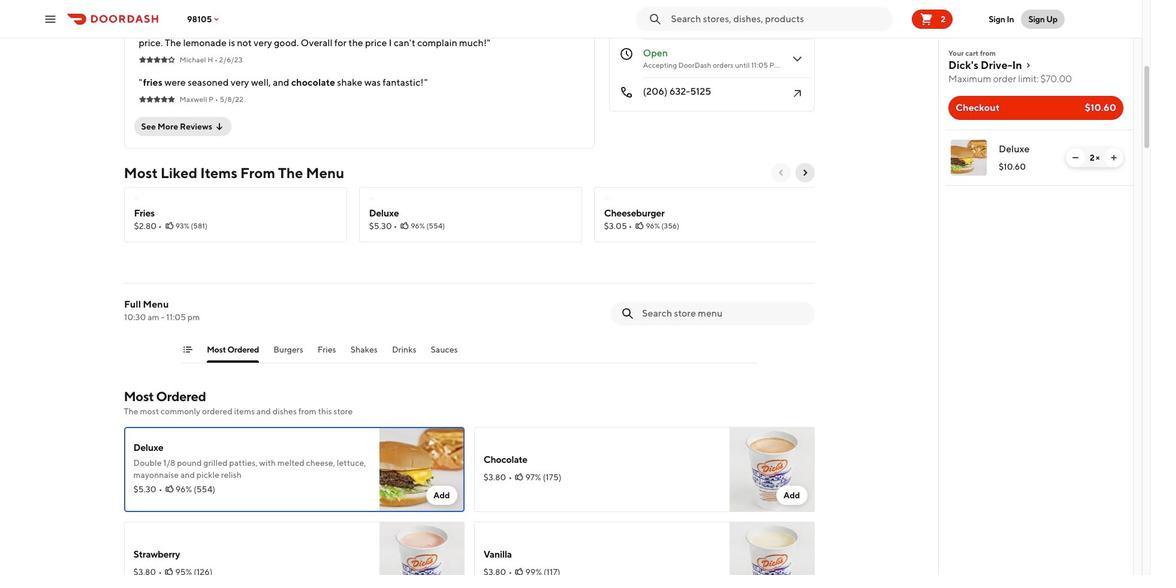 Task type: vqa. For each thing, say whether or not it's contained in the screenshot.
DOORDASH.COM
no



Task type: locate. For each thing, give the bounding box(es) containing it.
heading
[[124, 163, 345, 182]]

chocolate image
[[730, 427, 815, 512]]

strawberry image
[[379, 522, 465, 575]]

deluxe image
[[951, 140, 987, 176], [379, 427, 465, 512]]

add one to cart image
[[1110, 153, 1119, 163]]

0 vertical spatial deluxe image
[[951, 140, 987, 176]]

show menu categories image
[[183, 345, 192, 355]]

1 horizontal spatial deluxe image
[[951, 140, 987, 176]]

1 vertical spatial deluxe image
[[379, 427, 465, 512]]

Store search: begin typing to search for stores available on DoorDash text field
[[671, 12, 889, 25]]



Task type: describe. For each thing, give the bounding box(es) containing it.
0 horizontal spatial deluxe image
[[379, 427, 465, 512]]

next button of carousel image
[[801, 168, 810, 178]]

open menu image
[[43, 12, 58, 26]]

Item Search search field
[[642, 307, 805, 320]]

previous button of carousel image
[[777, 168, 786, 178]]

remove one from cart image
[[1071, 153, 1081, 163]]

vanilla image
[[730, 522, 815, 575]]



